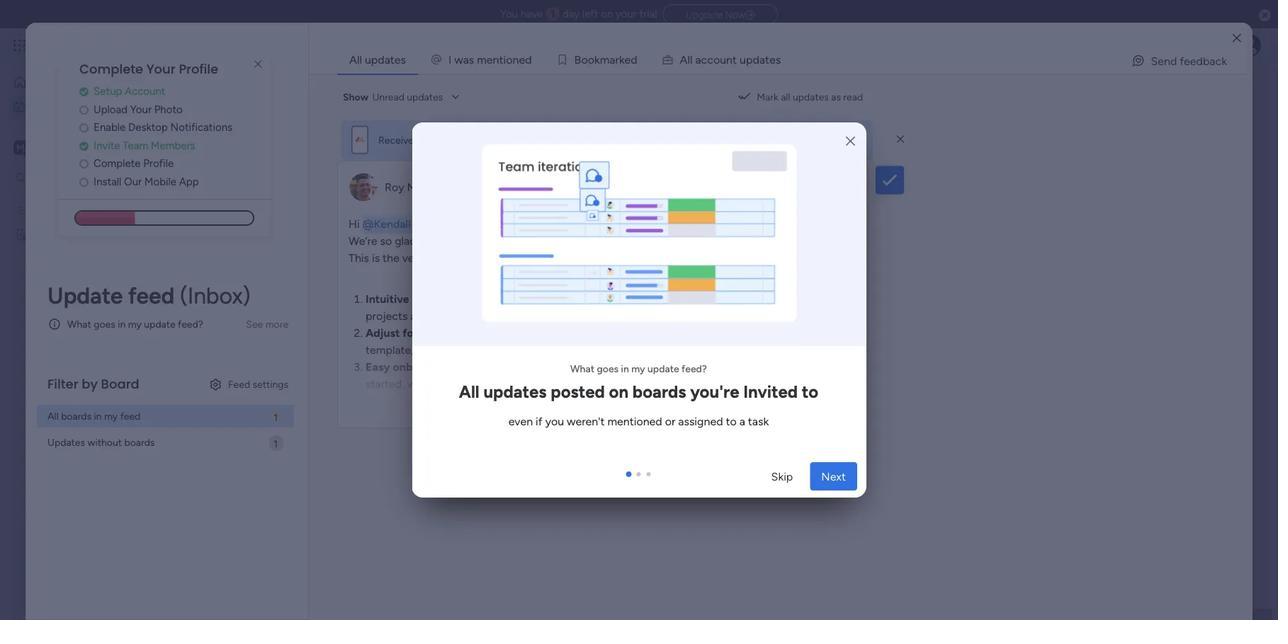 Task type: locate. For each thing, give the bounding box(es) containing it.
0 horizontal spatial of
[[480, 252, 491, 265]]

1 horizontal spatial d
[[631, 53, 638, 66]]

l down upgrade
[[688, 53, 690, 66]]

0 vertical spatial circle o image
[[79, 104, 89, 115]]

2 horizontal spatial all
[[781, 91, 791, 103]]

2 o from the left
[[582, 53, 588, 66]]

1 o from the left
[[506, 53, 513, 66]]

1 vertical spatial feed?
[[682, 363, 707, 375]]

2 vertical spatial you
[[534, 361, 553, 374]]

projects
[[366, 310, 408, 323]]

2 m from the left
[[600, 53, 610, 66]]

/ down this week / 0 items
[[307, 358, 314, 376]]

1 vertical spatial feed
[[120, 411, 141, 423]]

0 horizontal spatial what
[[67, 319, 91, 331]]

complete up the install
[[94, 157, 141, 170]]

circle o image inside complete profile link
[[79, 159, 89, 169]]

0 right see more
[[314, 310, 321, 323]]

1 vertical spatial with
[[571, 327, 593, 340]]

1 d from the left
[[525, 53, 532, 66]]

1 horizontal spatial have
[[585, 361, 609, 374]]

tab list
[[337, 45, 1248, 74]]

your for profile
[[147, 60, 176, 78]]

and inside it all starts with a customizable board. you can pick a ready-made template, make it your own, and choose the building blocks needed to jumpstart your work.
[[509, 344, 527, 357]]

r
[[616, 53, 619, 66]]

dapulse x slim image
[[250, 56, 267, 73], [897, 133, 905, 146]]

customize button
[[448, 142, 524, 164]]

the right get
[[822, 134, 837, 146]]

updates left "read"
[[793, 91, 829, 103]]

all inside plan, manage and track all types of work, even for the most complex projects and workflows with ease.
[[594, 293, 605, 306]]

have left day on the top left of page
[[521, 8, 543, 21]]

with up needs:
[[487, 310, 509, 323]]

teamwork.
[[672, 252, 728, 265]]

1 c from the left
[[702, 53, 708, 66]]

in up phone.
[[772, 361, 781, 374]]

3 d from the left
[[753, 53, 760, 66]]

3 n from the left
[[727, 53, 733, 66]]

a right b
[[610, 53, 616, 66]]

profile
[[179, 60, 218, 78], [143, 157, 174, 170]]

in for what goes in my update feed?
[[118, 319, 126, 331]]

goes for what goes in my update feed?
[[94, 319, 115, 331]]

0 vertical spatial even
[[682, 293, 707, 306]]

a right pick
[[776, 327, 782, 340]]

what goes in my update feed?
[[67, 319, 203, 331]]

d up mark
[[753, 53, 760, 66]]

t right w
[[499, 53, 504, 66]]

3 e from the left
[[625, 53, 631, 66]]

2 vertical spatial all
[[526, 327, 537, 340]]

0 horizontal spatial t
[[499, 53, 504, 66]]

1 horizontal spatial my
[[128, 319, 142, 331]]

1 horizontal spatial goes
[[597, 363, 619, 375]]

as right team
[[642, 378, 653, 391]]

1 vertical spatial update
[[648, 363, 679, 375]]

0 vertical spatial this
[[349, 252, 369, 265]]

1 horizontal spatial this
[[349, 252, 369, 265]]

1 vertical spatial this
[[239, 307, 265, 325]]

0 horizontal spatial you
[[500, 8, 518, 21]]

0 vertical spatial all
[[350, 53, 362, 66]]

updates left i
[[365, 53, 406, 66]]

2 horizontal spatial n
[[727, 53, 733, 66]]

the inside it all starts with a customizable board. you can pick a ready-made template, make it your own, and choose the building blocks needed to jumpstart your work.
[[570, 344, 587, 357]]

feed
[[128, 282, 174, 310], [120, 411, 141, 423]]

Filter dashboard by text search field
[[209, 142, 338, 164]]

1 horizontal spatial all
[[350, 53, 362, 66]]

0 items
[[292, 259, 325, 272]]

1 circle o image from the top
[[79, 104, 89, 115]]

1 vertical spatial next
[[821, 470, 846, 484]]

t right p
[[766, 53, 770, 66]]

list box
[[0, 196, 181, 438]]

m left r
[[600, 53, 610, 66]]

for inside plan, manage and track all types of work, even for the most complex projects and workflows with ease.
[[709, 293, 724, 306]]

assigned
[[678, 415, 723, 428]]

e left i
[[487, 53, 493, 66]]

update down update feed (inbox)
[[144, 319, 176, 331]]

your up fast
[[456, 344, 479, 357]]

m left i
[[477, 53, 487, 66]]

1 vertical spatial for
[[403, 327, 418, 340]]

fast
[[458, 361, 479, 374]]

1 vertical spatial all
[[594, 293, 605, 306]]

workspace
[[60, 141, 116, 155]]

what for what goes in my update feed?
[[67, 319, 91, 331]]

1 horizontal spatial t
[[733, 53, 737, 66]]

items left 'easy'
[[326, 362, 350, 374]]

all for all updates
[[350, 53, 362, 66]]

even left if
[[509, 415, 533, 428]]

items inside this week / 0 items
[[323, 310, 348, 323]]

0 horizontal spatial n
[[493, 53, 499, 66]]

2 horizontal spatial as
[[832, 91, 841, 103]]

to right 'journey'
[[595, 252, 606, 265]]

all right it
[[526, 327, 537, 340]]

my work
[[31, 101, 69, 113]]

to up feel
[[709, 344, 720, 357]]

goes for what goes in my update feed? all updates posted on boards you're invited to
[[597, 363, 619, 375]]

which
[[407, 378, 438, 391]]

tab list containing all updates
[[337, 45, 1248, 74]]

of left work,
[[639, 293, 649, 306]]

d right i
[[525, 53, 532, 66]]

a right be
[[641, 361, 647, 374]]

0 horizontal spatial updates
[[365, 53, 406, 66]]

your up hide done items
[[416, 134, 436, 146]]

1 m from the left
[[477, 53, 487, 66]]

done
[[393, 147, 415, 159]]

0 horizontal spatial feed?
[[178, 319, 203, 331]]

0 horizontal spatial d
[[525, 53, 532, 66]]

feed? down (inbox)
[[178, 319, 203, 331]]

0 horizontal spatial with
[[487, 310, 509, 323]]

1 l from the left
[[688, 53, 690, 66]]

send feedback button
[[1126, 50, 1233, 72]]

check circle image
[[79, 141, 89, 151]]

you up i
[[500, 8, 518, 21]]

feed? down needed
[[682, 363, 707, 375]]

you don't have to be a techie to feel confident in getting started, which makes onboarding anyone in your team as simple as using their phone.
[[366, 361, 820, 391]]

marketing plan
[[33, 205, 99, 217]]

main workspace
[[33, 141, 116, 155]]

0 vertical spatial updates
[[365, 53, 406, 66]]

feed? inside what goes in my update feed? all updates posted on boards you're invited to
[[682, 363, 707, 375]]

invited
[[743, 382, 798, 402]]

0 horizontal spatial as
[[642, 378, 653, 391]]

e right p
[[770, 53, 776, 66]]

robust:
[[434, 293, 471, 306]]

items
[[418, 147, 442, 159], [301, 259, 325, 272], [323, 310, 348, 323], [326, 362, 350, 374], [293, 413, 317, 425], [356, 464, 381, 476]]

1 horizontal spatial s
[[776, 53, 781, 66]]

circle o image for complete
[[79, 159, 89, 169]]

0 horizontal spatial my
[[31, 101, 45, 113]]

1 horizontal spatial feed?
[[682, 363, 707, 375]]

2 vertical spatial my
[[104, 411, 118, 423]]

it all starts with a customizable board. you can pick a ready-made template, make it your own, and choose the building blocks needed to jumpstart your work.
[[366, 327, 846, 357]]

0 horizontal spatial next
[[239, 358, 267, 376]]

/ left item
[[310, 205, 317, 223]]

in for what goes in my update feed? all updates posted on boards you're invited to
[[621, 363, 629, 375]]

on right left
[[601, 8, 613, 21]]

even inside plan, manage and track all types of work, even for the most complex projects and workflows with ease.
[[682, 293, 707, 306]]

1 vertical spatial dapulse x slim image
[[897, 133, 905, 146]]

option
[[0, 198, 181, 201]]

w
[[455, 53, 463, 66]]

e right r
[[625, 53, 631, 66]]

m
[[477, 53, 487, 66], [600, 53, 610, 66]]

a left task
[[739, 415, 745, 428]]

0 vertical spatial my
[[128, 319, 142, 331]]

for left most
[[709, 293, 724, 306]]

0 inside later / 0 items
[[284, 413, 290, 425]]

you left can
[[710, 327, 729, 340]]

0 vertical spatial have
[[521, 8, 543, 21]]

o right w
[[506, 53, 513, 66]]

by
[[82, 376, 98, 394]]

install
[[94, 175, 121, 188]]

boards right without
[[124, 437, 155, 449]]

makes
[[441, 378, 473, 391]]

0 vertical spatial complete
[[79, 60, 143, 78]]

0 horizontal spatial even
[[509, 415, 533, 428]]

2 horizontal spatial my
[[631, 363, 645, 375]]

s right p
[[776, 53, 781, 66]]

/ for past dates /
[[310, 205, 317, 223]]

feel
[[698, 361, 717, 374]]

feed settings
[[228, 379, 289, 391]]

what inside what goes in my update feed? all updates posted on boards you're invited to
[[570, 363, 594, 375]]

c
[[702, 53, 708, 66], [708, 53, 714, 66]]

you down choose
[[534, 361, 553, 374]]

with inside it all starts with a customizable board. you can pick a ready-made template, make it your own, and choose the building blocks needed to jumpstart your work.
[[571, 327, 593, 340]]

beginning
[[427, 252, 477, 265]]

1 down later / 0 items
[[274, 438, 278, 450]]

types
[[607, 293, 636, 306]]

as inside button
[[832, 91, 841, 103]]

getting
[[783, 361, 820, 374]]

items right done
[[418, 147, 442, 159]]

circle o image inside upload your photo link
[[79, 104, 89, 115]]

n
[[493, 53, 499, 66], [513, 53, 519, 66], [727, 53, 733, 66]]

0 vertical spatial next
[[239, 358, 267, 376]]

0 inside the "next week / 0 items"
[[317, 362, 323, 374]]

dapulse x slim image up my work
[[250, 56, 267, 73]]

goes down the building
[[597, 363, 619, 375]]

feed? for what goes in my update feed? all updates posted on boards you're invited to
[[682, 363, 707, 375]]

on
[[601, 8, 613, 21], [609, 382, 629, 402]]

mentioned
[[607, 415, 662, 428]]

0 vertical spatial you
[[500, 8, 518, 21]]

all right mark
[[781, 91, 791, 103]]

None search field
[[209, 142, 338, 164]]

exceptional
[[609, 252, 670, 265]]

circle o image
[[79, 177, 89, 187]]

for
[[709, 293, 724, 306], [403, 327, 418, 340]]

left
[[583, 8, 599, 21]]

it
[[447, 344, 453, 357]]

my
[[213, 83, 245, 114], [31, 101, 45, 113]]

exact
[[447, 327, 476, 340]]

updates without boards
[[48, 437, 155, 449]]

in up team
[[621, 363, 629, 375]]

2 vertical spatial boards
[[124, 437, 155, 449]]

my up without
[[104, 411, 118, 423]]

your up setup account link
[[147, 60, 176, 78]]

your inside upload your photo link
[[130, 103, 152, 116]]

more right see
[[266, 319, 289, 331]]

1 horizontal spatial k
[[619, 53, 625, 66]]

1 horizontal spatial profile
[[179, 60, 218, 78]]

2 horizontal spatial all
[[459, 382, 479, 402]]

make
[[417, 344, 444, 357]]

all inside button
[[781, 91, 791, 103]]

2 vertical spatial all
[[48, 411, 59, 423]]

my down update feed (inbox)
[[128, 319, 142, 331]]

on inside what goes in my update feed? all updates posted on boards you're invited to
[[609, 382, 629, 402]]

plan, manage and track all types of work, even for the most complex projects and workflows with ease.
[[366, 293, 818, 323]]

you're
[[690, 382, 739, 402]]

2 horizontal spatial t
[[766, 53, 770, 66]]

a up the building
[[596, 327, 602, 340]]

a right the a
[[696, 53, 702, 66]]

choose
[[530, 344, 567, 357]]

week for this
[[268, 307, 301, 325]]

u down dapulse rightstroke image at right top
[[740, 53, 746, 66]]

updates inside button
[[793, 91, 829, 103]]

next right skip button
[[821, 470, 846, 484]]

feed down board at bottom
[[120, 411, 141, 423]]

get the app
[[803, 134, 856, 146]]

1 horizontal spatial what
[[570, 363, 594, 375]]

circle o image down workspace
[[79, 159, 89, 169]]

2 horizontal spatial d
[[753, 53, 760, 66]]

all for all boards in my feed
[[48, 411, 59, 423]]

0 vertical spatial feed?
[[178, 319, 203, 331]]

1 inside past dates / 1 item
[[320, 208, 324, 220]]

goes inside what goes in my update feed? all updates posted on boards you're invited to
[[597, 363, 619, 375]]

0 horizontal spatial update
[[144, 319, 176, 331]]

this inside hi @kendall parks we're so glad you're here. this is the very beginning of your team's journey to exceptional teamwork.
[[349, 252, 369, 265]]

0 horizontal spatial all
[[526, 327, 537, 340]]

0 left 'easy'
[[317, 362, 323, 374]]

1 vertical spatial of
[[639, 293, 649, 306]]

private board image
[[15, 228, 28, 241]]

and left track
[[544, 293, 563, 306]]

2 u from the left
[[740, 53, 746, 66]]

boards
[[633, 382, 686, 402], [61, 411, 92, 423], [124, 437, 155, 449]]

my left work
[[31, 101, 45, 113]]

all
[[350, 53, 362, 66], [459, 382, 479, 402], [48, 411, 59, 423]]

read
[[844, 91, 863, 103]]

profile up mobile
[[143, 157, 174, 170]]

lottie animation element
[[411, 123, 867, 347]]

2 c from the left
[[708, 53, 714, 66]]

update inside what goes in my update feed? all updates posted on boards you're invited to
[[648, 363, 679, 375]]

items right date
[[356, 464, 381, 476]]

s right w
[[469, 53, 474, 66]]

i
[[504, 53, 506, 66]]

2 n from the left
[[513, 53, 519, 66]]

update for what goes in my update feed? all updates posted on boards you're invited to
[[648, 363, 679, 375]]

my up team
[[631, 363, 645, 375]]

1 vertical spatial my
[[631, 363, 645, 375]]

items left projects
[[323, 310, 348, 323]]

you for you have 1 day left on your trial
[[500, 8, 518, 21]]

0 vertical spatial goes
[[94, 319, 115, 331]]

of inside hi @kendall parks we're so glad you're here. this is the very beginning of your team's journey to exceptional teamwork.
[[480, 252, 491, 265]]

template,
[[366, 344, 414, 357]]

o left p
[[714, 53, 720, 66]]

4 e from the left
[[770, 53, 776, 66]]

my for what goes in my update feed?
[[128, 319, 142, 331]]

t left p
[[733, 53, 737, 66]]

in down update feed (inbox)
[[118, 319, 126, 331]]

0 vertical spatial your
[[147, 60, 176, 78]]

all updates
[[350, 53, 406, 66]]

updates
[[365, 53, 406, 66], [793, 91, 829, 103], [483, 382, 547, 402]]

0 vertical spatial more
[[266, 319, 289, 331]]

0 vertical spatial feed
[[128, 282, 174, 310]]

0 up this week / 0 items
[[292, 259, 299, 272]]

to inside hi @kendall parks we're so glad you're here. this is the very beginning of your team's journey to exceptional teamwork.
[[595, 252, 606, 265]]

2 horizontal spatial you
[[710, 327, 729, 340]]

1 vertical spatial updates
[[793, 91, 829, 103]]

trial
[[640, 8, 658, 21]]

as
[[832, 91, 841, 103], [642, 378, 653, 391], [692, 378, 703, 391]]

with down plan, manage and track all types of work, even for the most complex projects and workflows with ease.
[[571, 327, 593, 340]]

0 right date
[[348, 464, 354, 476]]

the right is
[[383, 252, 400, 265]]

jumpstart
[[723, 344, 772, 357]]

1 vertical spatial all
[[459, 382, 479, 402]]

dapulse rightstroke image
[[746, 10, 755, 20]]

see
[[246, 319, 263, 331]]

next up feed settings
[[239, 358, 267, 376]]

send
[[1152, 54, 1178, 68]]

l right the a
[[690, 53, 693, 66]]

1 vertical spatial profile
[[143, 157, 174, 170]]

it
[[516, 327, 523, 340]]

1 horizontal spatial with
[[571, 327, 593, 340]]

l
[[688, 53, 690, 66], [690, 53, 693, 66]]

0 vertical spatial what
[[67, 319, 91, 331]]

n left i
[[493, 53, 499, 66]]

your left team's
[[494, 252, 516, 265]]

my up notifications
[[213, 83, 245, 114]]

0 horizontal spatial m
[[477, 53, 487, 66]]

2 horizontal spatial updates
[[793, 91, 829, 103]]

all
[[781, 91, 791, 103], [594, 293, 605, 306], [526, 327, 537, 340]]

1 e from the left
[[487, 53, 493, 66]]

marketing
[[33, 205, 78, 217]]

complete for complete profile
[[94, 157, 141, 170]]

1 n from the left
[[493, 53, 499, 66]]

2 l from the left
[[690, 53, 693, 66]]

all right track
[[594, 293, 605, 306]]

group
[[626, 472, 651, 478]]

0 horizontal spatial more
[[266, 319, 289, 331]]

of right beginning
[[480, 252, 491, 265]]

2 circle o image from the top
[[79, 122, 89, 133]]

boards up updates
[[61, 411, 92, 423]]

1 vertical spatial your
[[130, 103, 152, 116]]

my inside what goes in my update feed? all updates posted on boards you're invited to
[[631, 363, 645, 375]]

next for next
[[821, 470, 846, 484]]

1 horizontal spatial m
[[600, 53, 610, 66]]

my for all boards in my feed
[[104, 411, 118, 423]]

circle o image
[[79, 104, 89, 115], [79, 122, 89, 133], [79, 159, 89, 169]]

update up simple
[[648, 363, 679, 375]]

m
[[16, 142, 25, 154]]

1 horizontal spatial my
[[213, 83, 245, 114]]

you inside you don't have to be a techie to feel confident in getting started, which makes onboarding anyone in your team as simple as using their phone.
[[534, 361, 553, 374]]

e
[[487, 53, 493, 66], [519, 53, 525, 66], [625, 53, 631, 66], [770, 53, 776, 66]]

as down feel
[[692, 378, 703, 391]]

the inside hi @kendall parks we're so glad you're here. this is the very beginning of your team's journey to exceptional teamwork.
[[383, 252, 400, 265]]

0 vertical spatial for
[[709, 293, 724, 306]]

(inbox)
[[180, 282, 251, 310]]

1 vertical spatial what
[[570, 363, 594, 375]]

with inside plan, manage and track all types of work, even for the most complex projects and workflows with ease.
[[487, 310, 509, 323]]

1 k from the left
[[595, 53, 600, 66]]

i w a s m e n t i o n e d
[[449, 53, 532, 66]]

desktop
[[128, 121, 168, 134]]

feed
[[228, 379, 250, 391]]

1 horizontal spatial even
[[682, 293, 707, 306]]

more for read more
[[597, 408, 624, 421]]

0 horizontal spatial k
[[595, 53, 600, 66]]

pick
[[753, 327, 774, 340]]

main
[[33, 141, 57, 155]]

boards inside what goes in my update feed? all updates posted on boards you're invited to
[[633, 382, 686, 402]]

all inside it all starts with a customizable board. you can pick a ready-made template, make it your own, and choose the building blocks needed to jumpstart your work.
[[526, 327, 537, 340]]

Search in workspace field
[[30, 170, 118, 186]]

our
[[124, 175, 142, 188]]

o left r
[[582, 53, 588, 66]]

1 horizontal spatial update
[[648, 363, 679, 375]]

complete up setup
[[79, 60, 143, 78]]

o right b
[[588, 53, 595, 66]]

to inside it all starts with a customizable board. you can pick a ready-made template, make it your own, and choose the building blocks needed to jumpstart your work.
[[709, 344, 720, 357]]

1 vertical spatial boards
[[61, 411, 92, 423]]

0 vertical spatial update
[[144, 319, 176, 331]]

2 vertical spatial circle o image
[[79, 159, 89, 169]]

your inside you don't have to be a techie to feel confident in getting started, which makes onboarding anyone in your team as simple as using their phone.
[[588, 378, 611, 391]]

in inside what goes in my update feed? all updates posted on boards you're invited to
[[621, 363, 629, 375]]

1 vertical spatial goes
[[597, 363, 619, 375]]

0 horizontal spatial my
[[104, 411, 118, 423]]

home
[[33, 76, 60, 88]]

2 d from the left
[[631, 53, 638, 66]]

1 horizontal spatial for
[[709, 293, 724, 306]]

needs:
[[479, 327, 513, 340]]

1 vertical spatial on
[[609, 382, 629, 402]]

1 vertical spatial you
[[710, 327, 729, 340]]

on down be
[[609, 382, 629, 402]]

even right work,
[[682, 293, 707, 306]]

1 horizontal spatial of
[[639, 293, 649, 306]]

feed? for what goes in my update feed?
[[178, 319, 203, 331]]

you inside it all starts with a customizable board. you can pick a ready-made template, make it your own, and choose the building blocks needed to jumpstart your work.
[[710, 327, 729, 340]]

0 vertical spatial boards
[[633, 382, 686, 402]]

hide
[[369, 147, 390, 159]]

onboarding,
[[393, 361, 456, 374]]

my inside button
[[31, 101, 45, 113]]

next inside next button
[[821, 470, 846, 484]]

0 vertical spatial all
[[781, 91, 791, 103]]

1 horizontal spatial all
[[594, 293, 605, 306]]

items up this week / 0 items
[[301, 259, 325, 272]]

2 t from the left
[[733, 53, 737, 66]]

list box containing marketing plan
[[0, 196, 181, 438]]

updates down adoption:
[[483, 382, 547, 402]]

roy mann
[[385, 181, 435, 194]]

dapulse x slim image right dapulse x slim icon
[[897, 133, 905, 146]]

1 horizontal spatial updates
[[483, 382, 547, 402]]

2 s from the left
[[776, 53, 781, 66]]

circle o image inside enable desktop notifications link
[[79, 122, 89, 133]]

3 circle o image from the top
[[79, 159, 89, 169]]



Task type: vqa. For each thing, say whether or not it's contained in the screenshot.
rightmost v2 funnel image
no



Task type: describe. For each thing, give the bounding box(es) containing it.
customizable
[[605, 327, 672, 340]]

1 u from the left
[[720, 53, 727, 66]]

to left be
[[612, 361, 623, 374]]

home button
[[9, 71, 152, 94]]

starts
[[540, 327, 568, 340]]

all for updates
[[781, 91, 791, 103]]

2 e from the left
[[519, 53, 525, 66]]

items inside the "next week / 0 items"
[[326, 362, 350, 374]]

dapulse close image
[[1260, 8, 1272, 23]]

0 inside without a date / 0 items
[[348, 464, 354, 476]]

items inside without a date / 0 items
[[356, 464, 381, 476]]

to right directly
[[532, 134, 542, 146]]

is
[[372, 252, 380, 265]]

your inside hi @kendall parks we're so glad you're here. this is the very beginning of your team's journey to exceptional teamwork.
[[494, 252, 516, 265]]

update feed (inbox)
[[48, 282, 251, 310]]

all for starts
[[526, 327, 537, 340]]

upload your photo
[[94, 103, 183, 116]]

/ right later
[[274, 409, 281, 427]]

past
[[239, 205, 267, 223]]

your left trial
[[616, 8, 637, 21]]

to down needed
[[684, 361, 695, 374]]

skip
[[771, 470, 793, 484]]

mann
[[407, 181, 435, 194]]

lottie animation image
[[411, 123, 867, 347]]

0 horizontal spatial this
[[239, 307, 265, 325]]

hi @kendall parks we're so glad you're here. this is the very beginning of your team's journey to exceptional teamwork.
[[349, 218, 728, 265]]

next for next week / 0 items
[[239, 358, 267, 376]]

updates inside what goes in my update feed? all updates posted on boards you're invited to
[[483, 382, 547, 402]]

my for my work
[[213, 83, 245, 114]]

1 horizontal spatial dapulse x slim image
[[897, 133, 905, 146]]

upgrade now
[[687, 9, 746, 21]]

1 s from the left
[[469, 53, 474, 66]]

next button
[[810, 463, 857, 491]]

0 horizontal spatial profile
[[143, 157, 174, 170]]

so
[[380, 235, 392, 248]]

phone.
[[762, 378, 796, 391]]

3 o from the left
[[588, 53, 595, 66]]

3 t from the left
[[766, 53, 770, 66]]

what for what goes in my update feed? all updates posted on boards you're invited to
[[570, 363, 594, 375]]

my for what goes in my update feed? all updates posted on boards you're invited to
[[631, 363, 645, 375]]

phone
[[567, 134, 595, 146]]

your left phone
[[544, 134, 564, 146]]

invite team members
[[94, 139, 195, 152]]

settings
[[253, 379, 289, 391]]

mark all updates as read
[[757, 91, 863, 103]]

/ for this week /
[[305, 307, 311, 325]]

work,
[[652, 293, 680, 306]]

team
[[613, 378, 639, 391]]

to inside what goes in my update feed? all updates posted on boards you're invited to
[[802, 382, 819, 402]]

in for all boards in my feed
[[94, 411, 102, 423]]

now
[[726, 9, 746, 21]]

upload your photo link
[[79, 102, 271, 118]]

in down don't
[[576, 378, 585, 391]]

journey
[[554, 252, 593, 265]]

your down ready-
[[775, 344, 797, 357]]

1 right later
[[274, 412, 278, 424]]

glad
[[395, 235, 417, 248]]

get the app button
[[798, 129, 862, 151]]

directly
[[497, 134, 530, 146]]

team
[[123, 139, 148, 152]]

have inside you don't have to be a techie to feel confident in getting started, which makes onboarding anyone in your team as simple as using their phone.
[[585, 361, 609, 374]]

1 horizontal spatial boards
[[124, 437, 155, 449]]

0 inside this week / 0 items
[[314, 310, 321, 323]]

0 horizontal spatial boards
[[61, 411, 92, 423]]

we're
[[349, 235, 378, 248]]

1 left day on the top left of page
[[551, 8, 556, 21]]

b o o k m a r k e d
[[575, 53, 638, 66]]

their
[[736, 378, 759, 391]]

see more button
[[241, 313, 294, 336]]

complete for complete your profile
[[79, 60, 143, 78]]

1 horizontal spatial as
[[692, 378, 703, 391]]

1 vertical spatial even
[[509, 415, 533, 428]]

b
[[575, 53, 582, 66]]

workflows
[[432, 310, 484, 323]]

made
[[818, 327, 846, 340]]

check circle image
[[79, 86, 89, 97]]

read more
[[569, 408, 624, 421]]

a left date
[[293, 460, 301, 478]]

your for photo
[[130, 103, 152, 116]]

intuitive and robust:
[[366, 293, 471, 306]]

0 vertical spatial on
[[601, 8, 613, 21]]

customize
[[471, 147, 518, 159]]

m for a
[[600, 53, 610, 66]]

the inside 'button'
[[822, 134, 837, 146]]

app
[[179, 175, 199, 188]]

team's
[[519, 252, 552, 265]]

workspace image
[[13, 140, 28, 156]]

0 vertical spatial dapulse x slim image
[[250, 56, 267, 73]]

item
[[326, 208, 346, 220]]

most
[[746, 293, 772, 306]]

a inside you don't have to be a techie to feel confident in getting started, which makes onboarding anyone in your team as simple as using their phone.
[[641, 361, 647, 374]]

what goes in my update feed? all updates posted on boards you're invited to
[[459, 363, 819, 402]]

app
[[840, 134, 856, 146]]

of inside plan, manage and track all types of work, even for the most complex projects and workflows with ease.
[[639, 293, 649, 306]]

your up make
[[421, 327, 444, 340]]

later / 0 items
[[239, 409, 317, 427]]

ready-
[[785, 327, 818, 340]]

feedback
[[1180, 54, 1228, 68]]

manage
[[501, 293, 541, 306]]

track
[[566, 293, 591, 306]]

install our mobile app
[[94, 175, 199, 188]]

a right p
[[760, 53, 766, 66]]

kendall parks image
[[1239, 34, 1262, 57]]

d for i w a s m e n t i o n e d
[[525, 53, 532, 66]]

mark
[[757, 91, 779, 103]]

m for e
[[477, 53, 487, 66]]

adoption:
[[481, 361, 532, 374]]

board.
[[675, 327, 707, 340]]

work.
[[800, 344, 827, 357]]

d for a l l a c c o u n t u p d a t e s
[[753, 53, 760, 66]]

update
[[48, 282, 123, 310]]

complete profile link
[[79, 156, 271, 172]]

to left task
[[726, 415, 737, 428]]

4 o from the left
[[714, 53, 720, 66]]

more for see more
[[266, 319, 289, 331]]

building
[[590, 344, 630, 357]]

2 k from the left
[[619, 53, 625, 66]]

past dates / 1 item
[[239, 205, 346, 223]]

you're
[[419, 235, 450, 248]]

techie
[[650, 361, 681, 374]]

items inside later / 0 items
[[293, 413, 317, 425]]

a right i
[[463, 53, 469, 66]]

simple
[[656, 378, 689, 391]]

all inside what goes in my update feed? all updates posted on boards you're invited to
[[459, 382, 479, 402]]

you for you don't have to be a techie to feel confident in getting started, which makes onboarding anyone in your team as simple as using their phone.
[[534, 361, 553, 374]]

dapulse x slim image
[[846, 134, 855, 150]]

week for next
[[270, 358, 304, 376]]

p
[[746, 53, 753, 66]]

/ for next week /
[[307, 358, 314, 376]]

and left robust:
[[412, 293, 431, 306]]

this week / 0 items
[[239, 307, 348, 325]]

be
[[625, 361, 638, 374]]

/ right date
[[338, 460, 344, 478]]

and down intuitive and robust:
[[411, 310, 429, 323]]

workspace selection element
[[13, 139, 118, 158]]

select product image
[[13, 38, 27, 52]]

plan
[[80, 205, 99, 217]]

blocks
[[633, 344, 665, 357]]

circle o image for enable
[[79, 122, 89, 133]]

all updates link
[[338, 46, 418, 73]]

update for what goes in my update feed?
[[144, 319, 176, 331]]

if
[[536, 415, 542, 428]]

date
[[304, 460, 334, 478]]

updates inside tab list
[[365, 53, 406, 66]]

close image
[[1233, 33, 1242, 43]]

plan,
[[474, 293, 498, 306]]

without a date / 0 items
[[239, 460, 381, 478]]

needed
[[668, 344, 706, 357]]

1 t from the left
[[499, 53, 504, 66]]

enable desktop notifications
[[94, 121, 233, 134]]

started,
[[366, 378, 405, 391]]

the inside plan, manage and track all types of work, even for the most complex projects and workflows with ease.
[[727, 293, 744, 306]]

receive your notifications directly to your phone
[[379, 134, 595, 146]]

skip button
[[760, 463, 804, 491]]

complete profile
[[94, 157, 174, 170]]

easy onboarding, fast adoption:
[[366, 361, 532, 374]]

enable
[[94, 121, 126, 134]]

get
[[803, 134, 820, 146]]

0 vertical spatial profile
[[179, 60, 218, 78]]

my for my work
[[31, 101, 45, 113]]

day
[[563, 8, 580, 21]]

setup account link
[[79, 84, 271, 99]]

circle o image for upload
[[79, 104, 89, 115]]



